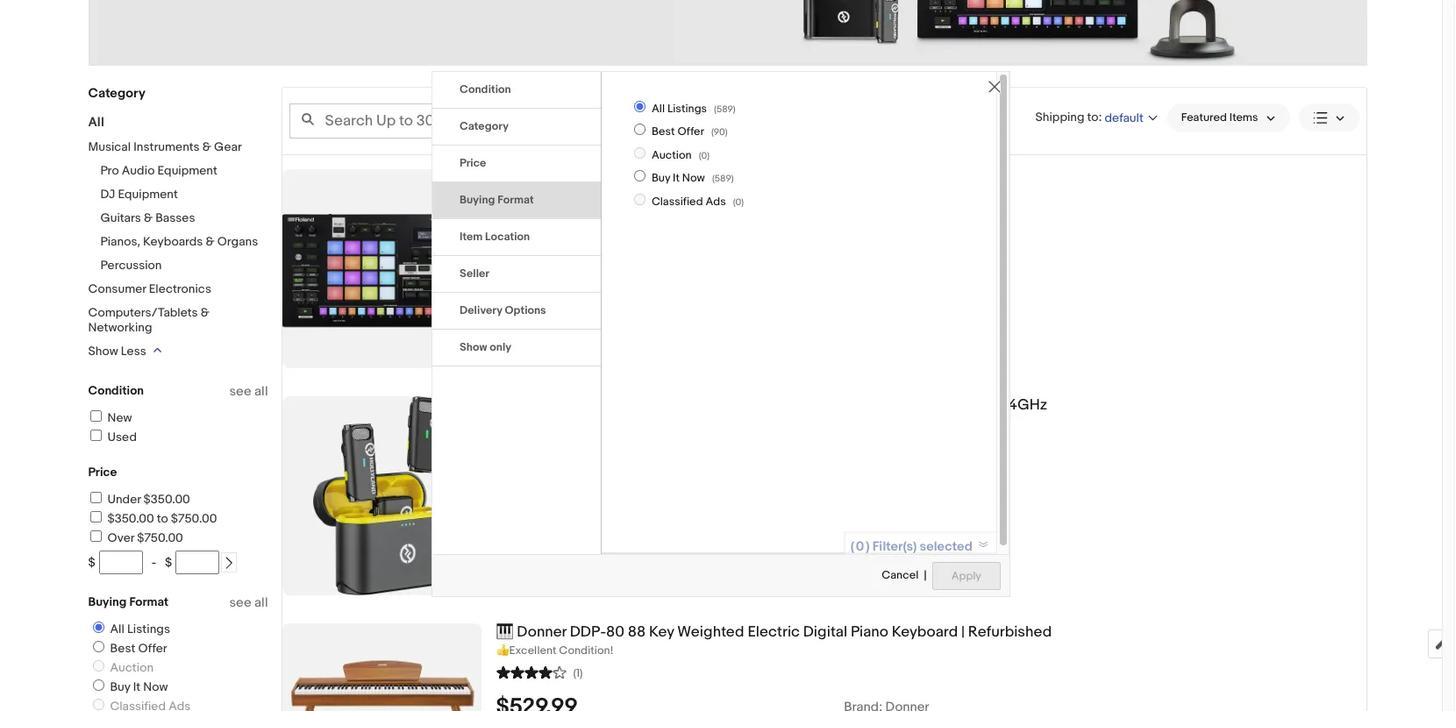 Task type: describe. For each thing, give the bounding box(es) containing it.
Best Offer radio
[[634, 124, 646, 136]]

cancel
[[882, 569, 919, 583]]

& down "dj equipment" link
[[144, 211, 153, 225]]

refurbished down 'watching'
[[544, 253, 613, 268]]

show inside all musical instruments & gear pro audio equipment dj equipment guitars & basses pianos, keyboards & organs percussion consumer electronics computers/tablets & networking show less
[[88, 344, 118, 359]]

1 vertical spatial $750.00
[[137, 531, 183, 546]]

see all for condition
[[229, 383, 268, 400]]

🎹 donner ddp-80 88 key weighted electric digital piano keyboard | refurbished image
[[282, 624, 481, 711]]

computers/tablets & networking link
[[88, 305, 210, 335]]

1 vertical spatial $350.00
[[107, 511, 154, 526]]

weighted
[[678, 624, 744, 641]]

( for all listings
[[714, 104, 717, 115]]

hollyland
[[496, 397, 560, 414]]

show less button
[[88, 344, 161, 359]]

best for best offer radio
[[110, 641, 135, 656]]

see all button for buying format
[[229, 595, 268, 611]]

delivery
[[460, 304, 502, 318]]

Best Offer radio
[[93, 641, 104, 653]]

) for offer
[[725, 127, 728, 138]]

close image
[[989, 81, 1001, 93]]

best offer link
[[86, 641, 171, 656]]

offer for best offer option
[[678, 125, 704, 139]]

buy it now link
[[86, 680, 172, 695]]

pianos,
[[100, 234, 140, 249]]

👍excellent
[[496, 644, 557, 658]]

over $750.00 link
[[87, 531, 183, 546]]

roland verselab mv-1 production studio refurbished
[[496, 169, 857, 187]]

new link
[[87, 411, 132, 425]]

percussion
[[100, 258, 162, 273]]

auction for auction radio at the bottom
[[110, 661, 154, 675]]

under $350.00
[[107, 492, 190, 507]]

now for buy it now 'option' to the top
[[682, 171, 705, 185]]

basses
[[155, 211, 195, 225]]

1 horizontal spatial show
[[460, 340, 487, 354]]

roland verselab mv-1 production studio refurbished link
[[496, 169, 1366, 188]]

watching
[[516, 231, 570, 247]]

-
[[152, 555, 156, 570]]

organs
[[217, 234, 258, 249]]

$350.00 to $750.00 link
[[87, 511, 217, 526]]

to
[[157, 511, 168, 526]]

wireless
[[616, 397, 675, 414]]

$350.00 to $750.00 checkbox
[[90, 511, 101, 523]]

see for buying format
[[229, 595, 251, 611]]

114
[[496, 231, 513, 247]]

0 for classified ads
[[736, 196, 741, 208]]

offer for best offer radio
[[138, 641, 167, 656]]

keyboard
[[892, 624, 958, 641]]

verselab
[[547, 169, 608, 187]]

musical instruments & gear link
[[88, 139, 242, 154]]

under
[[107, 492, 141, 507]]

all musical instruments & gear pro audio equipment dj equipment guitars & basses pianos, keyboards & organs percussion consumer electronics computers/tablets & networking show less
[[88, 114, 258, 359]]

delivery options
[[460, 304, 546, 318]]

88
[[628, 624, 646, 641]]

best offer for best offer radio
[[110, 641, 167, 656]]

refurbished inside roland verselab mv-1 production studio refurbished link
[[773, 169, 857, 187]]

$ for maximum value 'text field'
[[165, 555, 172, 570]]

589 for buy it now
[[715, 173, 731, 184]]

used link
[[87, 430, 137, 445]]

1 horizontal spatial condition
[[460, 83, 511, 97]]

see all for buying format
[[229, 595, 268, 611]]

Maximum Value text field
[[176, 551, 220, 575]]

hollyland lark m1 wireless lavalier microphone, noise cancellation 656ft 2.4ghz
[[496, 397, 1048, 414]]

(1) link
[[496, 664, 583, 681]]

less
[[121, 344, 146, 359]]

2.4ghz
[[996, 397, 1048, 414]]

microphone,
[[733, 397, 819, 414]]

pianos, keyboards & organs link
[[100, 234, 258, 249]]

pro audio equipment link
[[100, 163, 217, 178]]

listings for all listings option
[[668, 102, 707, 116]]

👍Excellent Condition! text field
[[496, 644, 1366, 659]]

Apply submit
[[932, 562, 1001, 590]]

( for auction
[[699, 150, 701, 161]]

listings for all listings radio
[[127, 622, 170, 637]]

all for condition
[[254, 383, 268, 400]]

pro
[[100, 163, 119, 178]]

dj
[[100, 187, 115, 202]]

used
[[107, 430, 137, 445]]

only
[[490, 340, 511, 354]]

) for it
[[731, 173, 734, 184]]

over
[[107, 531, 134, 546]]

tab list containing condition
[[432, 72, 601, 367]]

0 vertical spatial $750.00
[[171, 511, 217, 526]]

classified ads
[[652, 194, 726, 208]]

buy for buy it now 'option' to the top
[[652, 171, 670, 185]]

consumer
[[88, 282, 146, 297]]

( 0 ) for auction
[[699, 150, 710, 161]]

best for best offer option
[[652, 125, 675, 139]]

|
[[961, 624, 965, 641]]

1 vertical spatial equipment
[[118, 187, 178, 202]]

ddp-
[[570, 624, 606, 641]]

it for buy it now 'option' to the top
[[673, 171, 680, 185]]

noise
[[822, 397, 862, 414]]

hollyland lark m1 wireless lavalier microphone, noise cancellation 656ft 2.4ghz link
[[496, 397, 1366, 415]]

location
[[485, 230, 530, 244]]

new
[[107, 411, 132, 425]]

0 horizontal spatial buy it now radio
[[93, 680, 104, 691]]

0 for auction
[[701, 150, 707, 161]]

1 vertical spatial price
[[88, 465, 117, 480]]

format inside tab list
[[498, 193, 534, 207]]

🎹 donner ddp-80 88 key weighted electric digital piano keyboard | refurbished link
[[496, 624, 1366, 642]]

now for leftmost buy it now 'option'
[[143, 680, 168, 695]]

category inside tab list
[[460, 119, 509, 133]]

All Listings radio
[[634, 101, 646, 112]]

all listings for all listings option
[[652, 102, 707, 116]]

0 vertical spatial $350.00
[[144, 492, 190, 507]]

656ft
[[956, 397, 993, 414]]

cancellation
[[865, 397, 953, 414]]

roland
[[496, 169, 544, 187]]

) for listings
[[733, 104, 736, 115]]

Used checkbox
[[90, 430, 101, 441]]

buy it now for leftmost buy it now 'option'
[[110, 680, 168, 695]]

studio
[[725, 169, 770, 187]]



Task type: locate. For each thing, give the bounding box(es) containing it.
( 589 ) for buy it now
[[712, 173, 734, 184]]

equipment
[[157, 163, 217, 178], [118, 187, 178, 202]]

all listings for all listings radio
[[110, 622, 170, 637]]

1 horizontal spatial price
[[460, 156, 486, 170]]

1 vertical spatial 589
[[715, 173, 731, 184]]

item
[[460, 230, 483, 244]]

it up classified
[[673, 171, 680, 185]]

category up musical
[[88, 85, 146, 102]]

1 horizontal spatial classified ads radio
[[634, 194, 646, 205]]

0 vertical spatial buying
[[460, 193, 495, 207]]

) for ads
[[741, 196, 744, 208]]

0 horizontal spatial all
[[88, 114, 104, 131]]

0 vertical spatial auction
[[652, 148, 692, 162]]

offer left ( 90 )
[[678, 125, 704, 139]]

1 horizontal spatial ( 0 )
[[733, 196, 744, 208]]

buy down auction link
[[110, 680, 130, 695]]

589 for all listings
[[717, 104, 733, 115]]

see all button for condition
[[229, 383, 268, 400]]

best right best offer option
[[652, 125, 675, 139]]

1 horizontal spatial buy
[[652, 171, 670, 185]]

583 results
[[701, 113, 767, 128]]

1 vertical spatial see
[[229, 595, 251, 611]]

0 horizontal spatial category
[[88, 85, 146, 102]]

0 horizontal spatial buying
[[88, 595, 127, 610]]

condition!
[[559, 644, 614, 658]]

$750.00 right to
[[171, 511, 217, 526]]

all
[[652, 102, 665, 116], [88, 114, 104, 131], [110, 622, 125, 637]]

show down networking
[[88, 344, 118, 359]]

keyboards
[[143, 234, 203, 249]]

0 vertical spatial 0
[[701, 150, 707, 161]]

1 see all from the top
[[229, 383, 268, 400]]

best
[[652, 125, 675, 139], [110, 641, 135, 656]]

1 vertical spatial see all button
[[229, 595, 268, 611]]

Buy It Now radio
[[634, 170, 646, 182], [93, 680, 104, 691]]

instruments
[[134, 139, 200, 154]]

Over $750.00 checkbox
[[90, 531, 101, 542]]

all for all listings radio
[[110, 622, 125, 637]]

$750.00 down the $350.00 to $750.00
[[137, 531, 183, 546]]

0 horizontal spatial offer
[[138, 641, 167, 656]]

$ for minimum value text box
[[88, 555, 95, 570]]

1 horizontal spatial 0
[[736, 196, 741, 208]]

1 horizontal spatial buying
[[460, 193, 495, 207]]

1 vertical spatial format
[[129, 595, 169, 610]]

Classified Ads radio
[[634, 194, 646, 205], [93, 699, 104, 711]]

589 up 'ads'
[[715, 173, 731, 184]]

0 vertical spatial buying format
[[460, 193, 534, 207]]

1 vertical spatial condition
[[88, 383, 144, 398]]

1 horizontal spatial category
[[460, 119, 509, 133]]

ebay down hollyland
[[515, 460, 542, 475]]

589 up ( 90 )
[[717, 104, 733, 115]]

audio
[[122, 163, 155, 178]]

0 vertical spatial buy it now
[[652, 171, 705, 185]]

1 vertical spatial best offer
[[110, 641, 167, 656]]

80
[[606, 624, 625, 641]]

1 horizontal spatial buy it now radio
[[634, 170, 646, 182]]

1 horizontal spatial auction
[[652, 148, 692, 162]]

options
[[505, 304, 546, 318]]

0 vertical spatial best
[[652, 125, 675, 139]]

buy it now for buy it now 'option' to the top
[[652, 171, 705, 185]]

lark
[[563, 397, 592, 414]]

(
[[714, 104, 717, 115], [711, 127, 714, 138], [699, 150, 701, 161], [712, 173, 715, 184], [733, 196, 736, 208]]

(1)
[[573, 667, 583, 681]]

114 watching
[[496, 231, 570, 247]]

( 0 )
[[699, 150, 710, 161], [733, 196, 744, 208]]

0 vertical spatial now
[[682, 171, 705, 185]]

ads
[[706, 194, 726, 208]]

0 horizontal spatial 0
[[701, 150, 707, 161]]

seller
[[460, 267, 490, 281]]

( 589 )
[[714, 104, 736, 115], [712, 173, 734, 184]]

1 vertical spatial listings
[[127, 622, 170, 637]]

0 horizontal spatial condition
[[88, 383, 144, 398]]

0 horizontal spatial buy it now
[[110, 680, 168, 695]]

buy right 1
[[652, 171, 670, 185]]

1 vertical spatial all listings
[[110, 622, 170, 637]]

computers/tablets
[[88, 305, 198, 320]]

4 out of 5 stars image
[[496, 664, 566, 681]]

all right all listings radio
[[110, 622, 125, 637]]

( for best offer
[[711, 127, 714, 138]]

consumer electronics link
[[88, 282, 211, 297]]

buy it now
[[652, 171, 705, 185], [110, 680, 168, 695]]

583
[[701, 113, 723, 128]]

0 vertical spatial buy
[[652, 171, 670, 185]]

$527.99
[[496, 201, 577, 228]]

all listings
[[652, 102, 707, 116], [110, 622, 170, 637]]

buying up the item
[[460, 193, 495, 207]]

1 horizontal spatial best offer
[[652, 125, 704, 139]]

auction up roland verselab mv-1 production studio refurbished
[[652, 148, 692, 162]]

& left gear
[[202, 139, 211, 154]]

2 ebay from the top
[[515, 460, 542, 475]]

ebay refurbished down lark
[[515, 460, 613, 475]]

buying format
[[460, 193, 534, 207], [88, 595, 169, 610]]

tab list
[[432, 72, 601, 367]]

0 horizontal spatial $
[[88, 555, 95, 570]]

0 up production
[[701, 150, 707, 161]]

ebay down 114 watching
[[515, 253, 542, 268]]

1 vertical spatial classified ads radio
[[93, 699, 104, 711]]

0 horizontal spatial show
[[88, 344, 118, 359]]

$350.00 up to
[[144, 492, 190, 507]]

roland verselab mv-1 production studio refurbished image
[[282, 169, 481, 368]]

show only
[[460, 340, 511, 354]]

key
[[649, 624, 674, 641]]

it down auction link
[[133, 680, 141, 695]]

0 vertical spatial listings
[[668, 102, 707, 116]]

1 vertical spatial buy it now
[[110, 680, 168, 695]]

item location
[[460, 230, 530, 244]]

production
[[647, 169, 722, 187]]

0 vertical spatial format
[[498, 193, 534, 207]]

1 horizontal spatial format
[[498, 193, 534, 207]]

0 vertical spatial ebay
[[515, 253, 542, 268]]

buy it now radio down auction radio at the bottom
[[93, 680, 104, 691]]

All Listings radio
[[93, 622, 104, 633]]

all up musical
[[88, 114, 104, 131]]

1 horizontal spatial now
[[682, 171, 705, 185]]

0 horizontal spatial now
[[143, 680, 168, 695]]

( up 'ads'
[[712, 173, 715, 184]]

listings up best offer link
[[127, 622, 170, 637]]

classified ads radio down buy it now link
[[93, 699, 104, 711]]

( for classified ads
[[733, 196, 736, 208]]

submit price range image
[[223, 557, 235, 570]]

0 right 'ads'
[[736, 196, 741, 208]]

Auction radio
[[634, 147, 646, 159]]

🎹 donner ddp-80 88 key weighted electric digital piano keyboard | refurbished 👍excellent condition!
[[496, 624, 1052, 658]]

0 horizontal spatial buy
[[110, 680, 130, 695]]

1 vertical spatial now
[[143, 680, 168, 695]]

$350.00 up over $750.00 link
[[107, 511, 154, 526]]

guitars & basses link
[[100, 211, 195, 225]]

percussion link
[[100, 258, 162, 273]]

0 vertical spatial all
[[254, 383, 268, 400]]

1 vertical spatial ( 0 )
[[733, 196, 744, 208]]

1 see from the top
[[229, 383, 251, 400]]

hollyland lark m1 wireless lavalier microphone, noise cancellation 656ft 2.4ghz image
[[313, 397, 450, 596]]

buy it now radio down auction option
[[634, 170, 646, 182]]

2 $ from the left
[[165, 555, 172, 570]]

auction up buy it now link
[[110, 661, 154, 675]]

1 vertical spatial buy it now radio
[[93, 680, 104, 691]]

buy it now up classified
[[652, 171, 705, 185]]

equipment up 'guitars & basses' link
[[118, 187, 178, 202]]

offer
[[678, 125, 704, 139], [138, 641, 167, 656]]

🎹
[[496, 624, 514, 641]]

classified
[[652, 194, 703, 208]]

& left organs
[[206, 234, 215, 249]]

0 vertical spatial 589
[[717, 104, 733, 115]]

all right all listings option
[[652, 102, 665, 116]]

2 ebay refurbished from the top
[[515, 460, 613, 475]]

( 90 )
[[711, 127, 728, 138]]

1 vertical spatial ebay refurbished
[[515, 460, 613, 475]]

all listings link
[[86, 622, 174, 637]]

Minimum Value text field
[[99, 551, 143, 575]]

1 horizontal spatial it
[[673, 171, 680, 185]]

show left only
[[460, 340, 487, 354]]

$350.00
[[144, 492, 190, 507], [107, 511, 154, 526]]

0 vertical spatial ( 0 )
[[699, 150, 710, 161]]

1 horizontal spatial listings
[[668, 102, 707, 116]]

over $750.00
[[107, 531, 183, 546]]

$350.00 to $750.00
[[107, 511, 217, 526]]

1 horizontal spatial offer
[[678, 125, 704, 139]]

1 ebay refurbished from the top
[[515, 253, 613, 268]]

now up classified ads
[[682, 171, 705, 185]]

( 0 ) right 'ads'
[[733, 196, 744, 208]]

now down auction link
[[143, 680, 168, 695]]

refurbished right |
[[968, 624, 1052, 641]]

( left results
[[711, 127, 714, 138]]

musical
[[88, 139, 131, 154]]

buy it now down auction link
[[110, 680, 168, 695]]

1 vertical spatial best
[[110, 641, 135, 656]]

1 $ from the left
[[88, 555, 95, 570]]

refurbished right studio
[[773, 169, 857, 187]]

price up under $350.00 option
[[88, 465, 117, 480]]

all listings up best offer link
[[110, 622, 170, 637]]

0 horizontal spatial format
[[129, 595, 169, 610]]

0 vertical spatial buy it now radio
[[634, 170, 646, 182]]

0 vertical spatial best offer
[[652, 125, 704, 139]]

0 vertical spatial offer
[[678, 125, 704, 139]]

best offer down 'all listings' link
[[110, 641, 167, 656]]

$
[[88, 555, 95, 570], [165, 555, 172, 570]]

1 horizontal spatial buy it now
[[652, 171, 705, 185]]

listings right all listings option
[[668, 102, 707, 116]]

best offer right best offer option
[[652, 125, 704, 139]]

0 horizontal spatial best offer
[[110, 641, 167, 656]]

1 horizontal spatial all
[[110, 622, 125, 637]]

1 vertical spatial see all
[[229, 595, 268, 611]]

1 vertical spatial buying format
[[88, 595, 169, 610]]

1 horizontal spatial buying format
[[460, 193, 534, 207]]

gear
[[214, 139, 242, 154]]

ebay refurbished
[[515, 253, 613, 268], [515, 460, 613, 475]]

0 horizontal spatial buying format
[[88, 595, 169, 610]]

1 vertical spatial auction
[[110, 661, 154, 675]]

price left roland
[[460, 156, 486, 170]]

networking
[[88, 320, 152, 335]]

2 horizontal spatial all
[[652, 102, 665, 116]]

buy for leftmost buy it now 'option'
[[110, 680, 130, 695]]

offer down 'all listings' link
[[138, 641, 167, 656]]

electric
[[748, 624, 800, 641]]

1 vertical spatial 0
[[736, 196, 741, 208]]

buying format up 'all listings' link
[[88, 595, 169, 610]]

1 vertical spatial category
[[460, 119, 509, 133]]

0 vertical spatial all listings
[[652, 102, 707, 116]]

under $350.00 link
[[87, 492, 190, 507]]

0 vertical spatial category
[[88, 85, 146, 102]]

Auction radio
[[93, 661, 104, 672]]

all
[[254, 383, 268, 400], [254, 595, 268, 611]]

1 vertical spatial ebay
[[515, 460, 542, 475]]

( 0 ) up production
[[699, 150, 710, 161]]

format
[[498, 193, 534, 207], [129, 595, 169, 610]]

( 0 ) for classified ads
[[733, 196, 744, 208]]

1 horizontal spatial best
[[652, 125, 675, 139]]

( up ( 90 )
[[714, 104, 717, 115]]

1 all from the top
[[254, 383, 268, 400]]

refurbished inside the 🎹 donner ddp-80 88 key weighted electric digital piano keyboard | refurbished 👍excellent condition!
[[968, 624, 1052, 641]]

$ right -
[[165, 555, 172, 570]]

best up auction link
[[110, 641, 135, 656]]

( right 'ads'
[[733, 196, 736, 208]]

( 589 ) up ( 90 )
[[714, 104, 736, 115]]

1 vertical spatial buy
[[110, 680, 130, 695]]

0 vertical spatial classified ads radio
[[634, 194, 646, 205]]

auction link
[[86, 661, 157, 675]]

piano
[[851, 624, 889, 641]]

0 vertical spatial condition
[[460, 83, 511, 97]]

auction for auction option
[[652, 148, 692, 162]]

0 vertical spatial ( 589 )
[[714, 104, 736, 115]]

refurbished down lark
[[544, 460, 613, 475]]

1 vertical spatial ( 589 )
[[712, 173, 734, 184]]

auction
[[652, 148, 692, 162], [110, 661, 154, 675]]

format down roland
[[498, 193, 534, 207]]

0 horizontal spatial listings
[[127, 622, 170, 637]]

mv-
[[611, 169, 638, 187]]

show
[[460, 340, 487, 354], [88, 344, 118, 359]]

0 horizontal spatial it
[[133, 680, 141, 695]]

buying format down roland
[[460, 193, 534, 207]]

0 horizontal spatial classified ads radio
[[93, 699, 104, 711]]

see
[[229, 383, 251, 400], [229, 595, 251, 611]]

90
[[714, 127, 725, 138]]

equipment down instruments
[[157, 163, 217, 178]]

2 see all from the top
[[229, 595, 268, 611]]

& down electronics
[[201, 305, 210, 320]]

now
[[682, 171, 705, 185], [143, 680, 168, 695]]

0 horizontal spatial price
[[88, 465, 117, 480]]

1 see all button from the top
[[229, 383, 268, 400]]

2 see from the top
[[229, 595, 251, 611]]

cancel button
[[881, 562, 920, 591]]

( for buy it now
[[712, 173, 715, 184]]

see all
[[229, 383, 268, 400], [229, 595, 268, 611]]

all listings right all listings option
[[652, 102, 707, 116]]

digital
[[803, 624, 847, 641]]

category up roland
[[460, 119, 509, 133]]

0 horizontal spatial ( 0 )
[[699, 150, 710, 161]]

( up production
[[699, 150, 701, 161]]

it for leftmost buy it now 'option'
[[133, 680, 141, 695]]

electronics
[[149, 282, 211, 297]]

1 vertical spatial buying
[[88, 595, 127, 610]]

lavalier
[[678, 397, 730, 414]]

classified ads radio down 1
[[634, 194, 646, 205]]

buy
[[652, 171, 670, 185], [110, 680, 130, 695]]

( 589 ) up 'ads'
[[712, 173, 734, 184]]

0 vertical spatial see all button
[[229, 383, 268, 400]]

New checkbox
[[90, 411, 101, 422]]

0 vertical spatial see
[[229, 383, 251, 400]]

1 horizontal spatial $
[[165, 555, 172, 570]]

1 vertical spatial all
[[254, 595, 268, 611]]

all for all listings option
[[652, 102, 665, 116]]

dj equipment link
[[100, 187, 178, 202]]

all for buying format
[[254, 595, 268, 611]]

buying up all listings radio
[[88, 595, 127, 610]]

see for condition
[[229, 383, 251, 400]]

m1
[[595, 397, 613, 414]]

0 vertical spatial see all
[[229, 383, 268, 400]]

$ down over $750.00 checkbox
[[88, 555, 95, 570]]

results
[[725, 113, 767, 128]]

guitars
[[100, 211, 141, 225]]

2 all from the top
[[254, 595, 268, 611]]

0 vertical spatial ebay refurbished
[[515, 253, 613, 268]]

( 589 ) for all listings
[[714, 104, 736, 115]]

ebay refurbished down 'watching'
[[515, 253, 613, 268]]

1 ebay from the top
[[515, 253, 542, 268]]

format up 'all listings' link
[[129, 595, 169, 610]]

Under $350.00 checkbox
[[90, 492, 101, 504]]

all inside all musical instruments & gear pro audio equipment dj equipment guitars & basses pianos, keyboards & organs percussion consumer electronics computers/tablets & networking show less
[[88, 114, 104, 131]]

best offer for best offer option
[[652, 125, 704, 139]]

0 vertical spatial equipment
[[157, 163, 217, 178]]

0 horizontal spatial best
[[110, 641, 135, 656]]

2 see all button from the top
[[229, 595, 268, 611]]

ebay
[[515, 253, 542, 268], [515, 460, 542, 475]]



Task type: vqa. For each thing, say whether or not it's contained in the screenshot.
Now
yes



